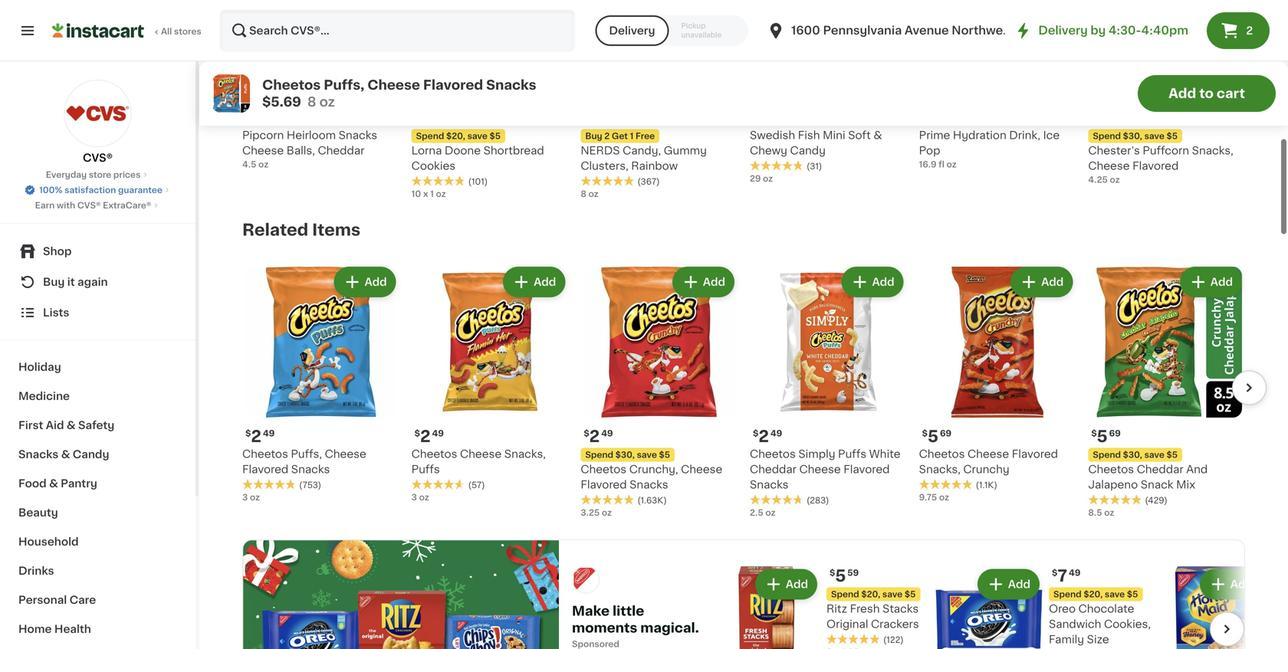 Task type: describe. For each thing, give the bounding box(es) containing it.
cheetos inside cheetos puffs, cheese flavored snacks $5.69 8 oz
[[262, 79, 321, 92]]

flavored inside cheetos crunchy, cheese flavored snacks
[[581, 478, 627, 488]]

cheese inside cheetos cheese flavored snacks, crunchy
[[968, 447, 1009, 458]]

$5 for cheetos cheddar and jalapeno snack mix
[[1167, 449, 1178, 457]]

save for ritz fresh stacks original crackers
[[883, 588, 903, 597]]

1 product group from the left
[[242, 262, 399, 502]]

add link
[[1158, 564, 1288, 650]]

cheese inside the "cheetos cheese snacks, puffs"
[[460, 447, 502, 458]]

home health
[[18, 624, 91, 635]]

3.25
[[581, 507, 600, 515]]

4:30-
[[1109, 25, 1142, 36]]

0 horizontal spatial free
[[277, 91, 296, 99]]

food
[[18, 479, 47, 489]]

size
[[1087, 633, 1110, 643]]

aid
[[46, 420, 64, 431]]

nabisco image
[[572, 564, 600, 592]]

(57)
[[468, 479, 485, 488]]

spend for cheetos cheddar and jalapeno snack mix
[[1093, 449, 1121, 457]]

cheetos cheese snacks, puffs
[[412, 447, 546, 473]]

cheetos crunchy, cheese flavored snacks
[[581, 462, 723, 488]]

spend for oreo chocolate sandwich cookies, family size
[[1054, 588, 1082, 597]]

8.5 oz
[[1089, 507, 1115, 515]]

mini
[[823, 128, 846, 139]]

cheetos for cheetos cheese snacks, puffs
[[412, 447, 457, 458]]

flavored inside cheetos puffs, cheese flavored snacks
[[242, 462, 289, 473]]

oz inside chester's puffcorn snacks, cheese flavored 4.25 oz
[[1110, 174, 1120, 182]]

snacks inside cheetos simply puffs white cheddar cheese flavored snacks
[[750, 478, 789, 488]]

all stores
[[161, 27, 201, 36]]

2 inside button
[[1247, 25, 1253, 36]]

home
[[18, 624, 52, 635]]

buy for buy it again
[[43, 277, 65, 288]]

hydration
[[953, 128, 1007, 139]]

prime
[[919, 128, 951, 139]]

with
[[57, 201, 75, 210]]

10
[[412, 188, 421, 196]]

2 product group from the left
[[412, 262, 569, 502]]

prime hydration drink, ice pop 16.9 fl oz
[[919, 128, 1060, 167]]

add button for cheetos simply puffs white cheddar cheese flavored snacks
[[843, 266, 902, 294]]

snacks inside cheetos crunchy, cheese flavored snacks
[[630, 478, 669, 488]]

spend inside the spend $20, save $5 lorna doone shortbread cookies
[[416, 130, 444, 138]]

3 for cheetos puffs, cheese flavored snacks
[[242, 491, 248, 500]]

oz right '8.5'
[[1105, 507, 1115, 515]]

$20, for 5
[[862, 588, 881, 597]]

prices
[[113, 171, 141, 179]]

100%
[[39, 186, 62, 194]]

crunchy
[[964, 462, 1010, 473]]

shop link
[[9, 236, 186, 267]]

earn with cvs® extracare®
[[35, 201, 151, 210]]

pantry
[[61, 479, 97, 489]]

9.75 oz
[[919, 491, 949, 500]]

avenue
[[905, 25, 949, 36]]

49 for cheese
[[432, 427, 444, 436]]

oreo chocolate sandwich cookies, family size
[[1049, 602, 1151, 643]]

pop
[[919, 143, 941, 154]]

3 for cheetos cheese snacks, puffs
[[412, 491, 417, 500]]

nsored
[[589, 638, 620, 647]]

add button for cheetos puffs, cheese flavored snacks
[[335, 266, 395, 294]]

swedish
[[750, 128, 795, 139]]

cheddar inside pipcorn heirloom snacks cheese balls, cheddar 4.5 oz
[[318, 143, 365, 154]]

oz inside prime hydration drink, ice pop 16.9 fl oz
[[947, 158, 957, 167]]

candy,
[[623, 143, 661, 154]]

& inside swedish fish mini soft & chewy candy
[[874, 128, 882, 139]]

guarantee
[[118, 186, 163, 194]]

lorna
[[412, 143, 442, 154]]

everyday
[[46, 171, 87, 179]]

cheetos for cheetos puffs, cheese flavored snacks
[[242, 447, 288, 458]]

buy it again
[[43, 277, 108, 288]]

oz inside cheetos puffs, cheese flavored snacks $5.69 8 oz
[[320, 95, 335, 109]]

northwest
[[952, 25, 1015, 36]]

holiday
[[18, 362, 61, 373]]

flavored inside cheetos puffs, cheese flavored snacks $5.69 8 oz
[[423, 79, 483, 92]]

snacks & candy link
[[9, 440, 186, 469]]

5 for spend $30, save $5
[[1097, 427, 1108, 443]]

oz down cheetos puffs, cheese flavored snacks
[[250, 491, 260, 500]]

3 oz for cheetos puffs, cheese flavored snacks
[[242, 491, 260, 500]]

white
[[869, 447, 901, 458]]

snacks, for cheetos cheese snacks, puffs
[[504, 447, 546, 458]]

puffs inside cheetos simply puffs white cheddar cheese flavored snacks
[[838, 447, 867, 458]]

3.25 oz
[[581, 507, 612, 515]]

$ 5 69 for cheetos
[[922, 427, 952, 443]]

cheddar inside cheetos simply puffs white cheddar cheese flavored snacks
[[750, 462, 797, 473]]

gluten-
[[244, 91, 277, 99]]

cheese inside cheetos puffs, cheese flavored snacks
[[325, 447, 366, 458]]

100% satisfaction guarantee button
[[24, 181, 172, 196]]

puffs, for cheetos puffs, cheese flavored snacks
[[291, 447, 322, 458]]

first
[[18, 420, 43, 431]]

fish
[[798, 128, 820, 139]]

49 for simply
[[771, 427, 782, 436]]

chocolate
[[1079, 602, 1135, 613]]

16.9
[[919, 158, 937, 167]]

save for cheetos cheddar and jalapeno snack mix
[[1145, 449, 1165, 457]]

ice
[[1044, 128, 1060, 139]]

medicine link
[[9, 382, 186, 411]]

$5 for oreo chocolate sandwich cookies, family size
[[1127, 588, 1138, 597]]

snacks inside cheetos puffs, cheese flavored snacks
[[291, 462, 330, 473]]

(753)
[[299, 479, 321, 488]]

cheetos cheddar and jalapeno snack mix
[[1089, 462, 1208, 488]]

drinks
[[18, 566, 54, 577]]

cheetos cheese flavored snacks, crunchy
[[919, 447, 1058, 473]]

flavored inside cheetos cheese flavored snacks, crunchy
[[1012, 447, 1058, 458]]

0 horizontal spatial 1
[[430, 188, 434, 196]]

medicine
[[18, 391, 70, 402]]

puffcorn
[[1143, 143, 1190, 154]]

$5 up puffcorn
[[1167, 130, 1178, 138]]

instacart logo image
[[52, 21, 144, 40]]

spend $20, save $5 lorna doone shortbread cookies
[[412, 130, 544, 169]]

crackers
[[871, 617, 919, 628]]

3 product group from the left
[[581, 262, 738, 517]]

(283)
[[807, 494, 829, 503]]

29 oz
[[750, 172, 773, 181]]

puffs inside the "cheetos cheese snacks, puffs"
[[412, 462, 440, 473]]

delivery by 4:30-4:40pm
[[1039, 25, 1189, 36]]

snacks up food
[[18, 449, 59, 460]]

$20, inside the spend $20, save $5 lorna doone shortbread cookies
[[446, 130, 465, 138]]

1600 pennsylvania avenue northwest button
[[767, 9, 1015, 52]]

swedish fish mini soft & chewy candy
[[750, 128, 882, 154]]

oz down clusters,
[[589, 188, 599, 196]]

personal care link
[[9, 586, 186, 615]]

oz inside pipcorn heirloom snacks cheese balls, cheddar 4.5 oz
[[259, 158, 269, 167]]

oz down the "cheetos cheese snacks, puffs"
[[419, 491, 429, 500]]

2 inside "buy 2 get 1 free nerds candy, gummy clusters, rainbow"
[[605, 130, 610, 138]]

2.5 oz
[[750, 507, 776, 515]]

add button for cheetos cheddar and jalapeno snack mix
[[1182, 266, 1241, 294]]

snacks, inside cheetos cheese flavored snacks, crunchy
[[919, 462, 961, 473]]

100% satisfaction guarantee
[[39, 186, 163, 194]]

4:40pm
[[1142, 25, 1189, 36]]

3 oz for cheetos cheese snacks, puffs
[[412, 491, 429, 500]]

(31)
[[807, 160, 822, 169]]

$20, for 7
[[1084, 588, 1103, 597]]

$30, for 5
[[1123, 449, 1143, 457]]

delivery button
[[595, 15, 669, 46]]

cheetos for cheetos simply puffs white cheddar cheese flavored snacks
[[750, 447, 796, 458]]

$2.69 element
[[1089, 106, 1246, 126]]

spend $30, save $5 for 5
[[1093, 449, 1178, 457]]

snacks inside pipcorn heirloom snacks cheese balls, cheddar 4.5 oz
[[339, 128, 377, 139]]

spend $20, save $5 for 7
[[1054, 588, 1138, 597]]

cheetos for cheetos cheddar and jalapeno snack mix
[[1089, 462, 1134, 473]]

& inside "link"
[[49, 479, 58, 489]]

add button for cheetos crunchy, cheese flavored snacks
[[674, 266, 733, 294]]

add to cart button
[[1138, 75, 1276, 112]]

sandwich
[[1049, 617, 1102, 628]]

pennsylvania
[[823, 25, 902, 36]]

& right the aid on the left bottom
[[67, 420, 76, 431]]

7
[[1058, 566, 1068, 582]]

$5 inside the spend $20, save $5 lorna doone shortbread cookies
[[490, 130, 501, 138]]

snacks inside cheetos puffs, cheese flavored snacks $5.69 8 oz
[[486, 79, 537, 92]]

cookies,
[[1104, 617, 1151, 628]]

soft
[[848, 128, 871, 139]]

add to cart
[[1169, 87, 1245, 100]]



Task type: vqa. For each thing, say whether or not it's contained in the screenshot.
Beverages link
no



Task type: locate. For each thing, give the bounding box(es) containing it.
49 up cheetos crunchy, cheese flavored snacks at the bottom of page
[[601, 427, 613, 436]]

& down 'first aid & safety'
[[61, 449, 70, 460]]

0 vertical spatial 8
[[307, 95, 316, 109]]

5 left 59
[[835, 566, 846, 582]]

$20, up fresh
[[862, 588, 881, 597]]

puffs
[[838, 447, 867, 458], [412, 462, 440, 473]]

2 $ 5 69 from the left
[[1092, 427, 1121, 443]]

$30, for 2
[[616, 449, 635, 457]]

spend $20, save $5
[[831, 588, 916, 597], [1054, 588, 1138, 597]]

49 up cheetos simply puffs white cheddar cheese flavored snacks on the bottom right of page
[[771, 427, 782, 436]]

beauty link
[[9, 499, 186, 528]]

$30, up the crunchy,
[[616, 449, 635, 457]]

personal care
[[18, 595, 96, 606]]

add inside button
[[1169, 87, 1197, 100]]

$5 for ritz fresh stacks original crackers
[[905, 588, 916, 597]]

puffs, up "heirloom"
[[324, 79, 365, 92]]

crunchy,
[[629, 462, 678, 473]]

$ inside $ 4 99
[[245, 108, 251, 117]]

drinks link
[[9, 557, 186, 586]]

buy it again link
[[9, 267, 186, 298]]

oz up "heirloom"
[[320, 95, 335, 109]]

1 horizontal spatial cheddar
[[750, 462, 797, 473]]

5 for spend $20, save $5
[[835, 566, 846, 582]]

oz right fl
[[947, 158, 957, 167]]

1 vertical spatial 8
[[581, 188, 587, 196]]

$ inside "$ 5 59"
[[830, 567, 835, 575]]

2 up cheetos crunchy, cheese flavored snacks at the bottom of page
[[590, 427, 600, 443]]

oz right 29 at the right
[[763, 172, 773, 181]]

0 horizontal spatial snacks,
[[504, 447, 546, 458]]

3 down cheetos puffs, cheese flavored snacks
[[242, 491, 248, 500]]

8 inside item carousel region
[[581, 188, 587, 196]]

1 horizontal spatial $ 5 69
[[1092, 427, 1121, 443]]

1 right get
[[630, 130, 634, 138]]

8 right $5.69
[[307, 95, 316, 109]]

$30,
[[1123, 130, 1143, 138], [616, 449, 635, 457], [1123, 449, 1143, 457]]

69 up cheetos cheese flavored snacks, crunchy
[[940, 427, 952, 436]]

3 oz down cheetos puffs, cheese flavored snacks
[[242, 491, 260, 500]]

save up cheetos cheddar and jalapeno snack mix
[[1145, 449, 1165, 457]]

5
[[928, 427, 939, 443], [1097, 427, 1108, 443], [835, 566, 846, 582]]

0 horizontal spatial $ 5 69
[[922, 427, 952, 443]]

2 up the "cheetos cheese snacks, puffs"
[[420, 427, 431, 443]]

spend $20, save $5 up "chocolate"
[[1054, 588, 1138, 597]]

0 vertical spatial item carousel region
[[242, 0, 1267, 212]]

59
[[848, 567, 859, 575]]

oz right 4.25
[[1110, 174, 1120, 182]]

delivery for delivery by 4:30-4:40pm
[[1039, 25, 1088, 36]]

save up "chocolate"
[[1105, 588, 1125, 597]]

0 vertical spatial 1
[[630, 130, 634, 138]]

little
[[613, 603, 645, 616]]

2 horizontal spatial $20,
[[1084, 588, 1103, 597]]

1 69 from the left
[[940, 427, 952, 436]]

2 button
[[1207, 12, 1270, 49]]

cvs® logo image
[[64, 80, 132, 147]]

snacks up (1.63k) at bottom
[[630, 478, 669, 488]]

(1.63k)
[[638, 494, 667, 503]]

4 product group from the left
[[750, 262, 907, 517]]

delivery inside delivery button
[[609, 25, 655, 36]]

& right soft
[[874, 128, 882, 139]]

49 inside $ 7 49
[[1069, 567, 1081, 575]]

1 3 from the left
[[242, 491, 248, 500]]

flavored inside chester's puffcorn snacks, cheese flavored 4.25 oz
[[1133, 159, 1179, 169]]

3 oz
[[242, 491, 260, 500], [412, 491, 429, 500]]

save up stacks
[[883, 588, 903, 597]]

$5 up cheetos cheddar and jalapeno snack mix
[[1167, 449, 1178, 457]]

49 for puffs,
[[263, 427, 275, 436]]

cheetos inside cheetos simply puffs white cheddar cheese flavored snacks
[[750, 447, 796, 458]]

cheese inside pipcorn heirloom snacks cheese balls, cheddar 4.5 oz
[[242, 143, 284, 154]]

puffs, for cheetos puffs, cheese flavored snacks $5.69 8 oz
[[324, 79, 365, 92]]

cvs® link
[[64, 80, 132, 166]]

0 horizontal spatial puffs
[[412, 462, 440, 473]]

spend $30, save $5 up cheetos cheddar and jalapeno snack mix
[[1093, 449, 1178, 457]]

oz
[[320, 95, 335, 109], [259, 158, 269, 167], [947, 158, 957, 167], [763, 172, 773, 181], [1110, 174, 1120, 182], [436, 188, 446, 196], [589, 188, 599, 196], [250, 491, 260, 500], [419, 491, 429, 500], [939, 491, 949, 500], [766, 507, 776, 515], [602, 507, 612, 515], [1105, 507, 1115, 515]]

8 down clusters,
[[581, 188, 587, 196]]

2 horizontal spatial 5
[[1097, 427, 1108, 443]]

3 oz down the "cheetos cheese snacks, puffs"
[[412, 491, 429, 500]]

oz right 9.75
[[939, 491, 949, 500]]

buy for buy 2 get 1 free nerds candy, gummy clusters, rainbow
[[585, 130, 603, 138]]

delivery for delivery
[[609, 25, 655, 36]]

snacks up "(753)"
[[291, 462, 330, 473]]

spend $30, save $5 up chester's
[[1093, 130, 1178, 138]]

buy left it
[[43, 277, 65, 288]]

$ 2 49 up cheetos simply puffs white cheddar cheese flavored snacks on the bottom right of page
[[753, 427, 782, 443]]

$ inside $ 7 49
[[1052, 567, 1058, 575]]

9.75
[[919, 491, 937, 500]]

candy down safety
[[73, 449, 109, 460]]

1 vertical spatial candy
[[73, 449, 109, 460]]

cheese inside cheetos crunchy, cheese flavored snacks
[[681, 462, 723, 473]]

spend up ritz on the right of page
[[831, 588, 860, 597]]

cheetos for cheetos crunchy, cheese flavored snacks
[[581, 462, 627, 473]]

$ 2 49 up cheetos puffs, cheese flavored snacks
[[245, 427, 275, 443]]

0 vertical spatial free
[[277, 91, 296, 99]]

oz right 3.25
[[602, 507, 612, 515]]

2 3 oz from the left
[[412, 491, 429, 500]]

0 vertical spatial snacks,
[[1192, 143, 1234, 154]]

cheetos inside cheetos cheddar and jalapeno snack mix
[[1089, 462, 1134, 473]]

$5.69
[[262, 95, 301, 109]]

flavored inside cheetos simply puffs white cheddar cheese flavored snacks
[[844, 462, 890, 473]]

1 horizontal spatial delivery
[[1039, 25, 1088, 36]]

49 right 7
[[1069, 567, 1081, 575]]

add button for cheetos cheese snacks, puffs
[[505, 266, 564, 294]]

0 vertical spatial buy
[[585, 130, 603, 138]]

snacks up 2.5 oz
[[750, 478, 789, 488]]

6 product group from the left
[[1089, 262, 1246, 517]]

cheetos
[[262, 79, 321, 92], [242, 447, 288, 458], [412, 447, 457, 458], [750, 447, 796, 458], [919, 447, 965, 458], [581, 462, 627, 473], [1089, 462, 1134, 473]]

cheese inside chester's puffcorn snacks, cheese flavored 4.25 oz
[[1089, 159, 1130, 169]]

1600 pennsylvania avenue northwest
[[791, 25, 1015, 36]]

home health link
[[9, 615, 186, 644]]

shortbread
[[484, 143, 544, 154]]

stores
[[174, 27, 201, 36]]

spend up lorna
[[416, 130, 444, 138]]

service type group
[[595, 15, 749, 46]]

2 for cheetos simply puffs white cheddar cheese flavored snacks
[[759, 427, 769, 443]]

add
[[1169, 87, 1197, 100], [365, 275, 387, 285], [534, 275, 556, 285], [703, 275, 726, 285], [872, 275, 895, 285], [1042, 275, 1064, 285], [1211, 275, 1233, 285], [786, 577, 808, 588], [1008, 577, 1031, 588], [1231, 577, 1253, 588]]

1 horizontal spatial snacks,
[[919, 462, 961, 473]]

flavored
[[423, 79, 483, 92], [1133, 159, 1179, 169], [1012, 447, 1058, 458], [242, 462, 289, 473], [844, 462, 890, 473], [581, 478, 627, 488]]

save up doone
[[468, 130, 488, 138]]

cheddar up 2.5 oz
[[750, 462, 797, 473]]

cheetos inside cheetos crunchy, cheese flavored snacks
[[581, 462, 627, 473]]

1 spend $20, save $5 from the left
[[831, 588, 916, 597]]

snacks & candy
[[18, 449, 109, 460]]

2 for cheetos cheese snacks, puffs
[[420, 427, 431, 443]]

1 horizontal spatial candy
[[790, 143, 826, 154]]

cheetos puffs, cheese flavored snacks $5.69 8 oz
[[262, 79, 537, 109]]

$ 2 49 for cheetos simply puffs white cheddar cheese flavored snacks
[[753, 427, 782, 443]]

cart
[[1217, 87, 1245, 100]]

(367)
[[638, 175, 660, 184]]

2 up cheetos simply puffs white cheddar cheese flavored snacks on the bottom right of page
[[759, 427, 769, 443]]

1 horizontal spatial 5
[[928, 427, 939, 443]]

0 vertical spatial cvs®
[[83, 153, 113, 163]]

extracare®
[[103, 201, 151, 210]]

save up the crunchy,
[[637, 449, 657, 457]]

2 $ 2 49 from the left
[[415, 427, 444, 443]]

spend for cheetos crunchy, cheese flavored snacks
[[585, 449, 614, 457]]

$5 for cheetos crunchy, cheese flavored snacks
[[659, 449, 670, 457]]

5 up 9.75 oz
[[928, 427, 939, 443]]

2 for spend $30, save $5
[[590, 427, 600, 443]]

1 horizontal spatial 8
[[581, 188, 587, 196]]

8
[[307, 95, 316, 109], [581, 188, 587, 196]]

snacks
[[486, 79, 537, 92], [339, 128, 377, 139], [18, 449, 59, 460], [291, 462, 330, 473], [750, 478, 789, 488], [630, 478, 669, 488]]

0 horizontal spatial 3
[[242, 491, 248, 500]]

gummy
[[664, 143, 707, 154]]

spend up "jalapeno"
[[1093, 449, 1121, 457]]

0 horizontal spatial cheddar
[[318, 143, 365, 154]]

cheddar down "heirloom"
[[318, 143, 365, 154]]

delivery by 4:30-4:40pm link
[[1014, 21, 1189, 40]]

2 3 from the left
[[412, 491, 417, 500]]

gluten-free
[[244, 91, 296, 99]]

buy
[[585, 130, 603, 138], [43, 277, 65, 288]]

by
[[1091, 25, 1106, 36]]

1 $ 5 69 from the left
[[922, 427, 952, 443]]

5 for cheetos cheese flavored snacks, crunchy
[[928, 427, 939, 443]]

get
[[612, 130, 628, 138]]

49 up the "cheetos cheese snacks, puffs"
[[432, 427, 444, 436]]

$30, up chester's
[[1123, 130, 1143, 138]]

lists
[[43, 308, 69, 318]]

$ 2 49 up the "cheetos cheese snacks, puffs"
[[415, 427, 444, 443]]

spend up "oreo"
[[1054, 588, 1082, 597]]

snacks, inside chester's puffcorn snacks, cheese flavored 4.25 oz
[[1192, 143, 1234, 154]]

1 horizontal spatial buy
[[585, 130, 603, 138]]

$ 5 69 up "jalapeno"
[[1092, 427, 1121, 443]]

2 for cheetos puffs, cheese flavored snacks
[[251, 427, 261, 443]]

$ 2 49 up cheetos crunchy, cheese flavored snacks at the bottom of page
[[584, 427, 613, 443]]

add button for cheetos cheese flavored snacks, crunchy
[[1012, 266, 1072, 294]]

3 down the "cheetos cheese snacks, puffs"
[[412, 491, 417, 500]]

product group
[[242, 262, 399, 502], [412, 262, 569, 502], [581, 262, 738, 517], [750, 262, 907, 517], [919, 262, 1076, 502], [1089, 262, 1246, 517]]

cheetos simply puffs white cheddar cheese flavored snacks
[[750, 447, 901, 488]]

items
[[312, 220, 361, 236]]

spend $20, save $5 up fresh
[[831, 588, 916, 597]]

item carousel region
[[242, 0, 1267, 212], [221, 255, 1267, 532]]

delivery
[[1039, 25, 1088, 36], [609, 25, 655, 36]]

oz right x
[[436, 188, 446, 196]]

2 vertical spatial snacks,
[[919, 462, 961, 473]]

0 vertical spatial puffs
[[838, 447, 867, 458]]

1 vertical spatial item carousel region
[[221, 255, 1267, 532]]

cvs®
[[83, 153, 113, 163], [77, 201, 101, 210]]

lists link
[[9, 298, 186, 328]]

food & pantry
[[18, 479, 97, 489]]

0 horizontal spatial 5
[[835, 566, 846, 582]]

1 horizontal spatial 3
[[412, 491, 417, 500]]

jalapeno
[[1089, 478, 1138, 488]]

1 horizontal spatial 3 oz
[[412, 491, 429, 500]]

item carousel region containing 2
[[221, 255, 1267, 532]]

2 up add to cart button
[[1247, 25, 1253, 36]]

69 for cheetos
[[940, 427, 952, 436]]

69 for spend
[[1110, 427, 1121, 436]]

1 vertical spatial puffs
[[412, 462, 440, 473]]

1 horizontal spatial puffs
[[838, 447, 867, 458]]

$20, up "chocolate"
[[1084, 588, 1103, 597]]

1 3 oz from the left
[[242, 491, 260, 500]]

again
[[77, 277, 108, 288]]

oreo
[[1049, 602, 1076, 613]]

1 horizontal spatial free
[[636, 130, 655, 138]]

everyday store prices
[[46, 171, 141, 179]]

$ 5 69
[[922, 427, 952, 443], [1092, 427, 1121, 443]]

cheetos for cheetos cheese flavored snacks, crunchy
[[919, 447, 965, 458]]

earn with cvs® extracare® link
[[35, 199, 161, 212]]

candy down fish
[[790, 143, 826, 154]]

free inside "buy 2 get 1 free nerds candy, gummy clusters, rainbow"
[[636, 130, 655, 138]]

None search field
[[219, 9, 576, 52]]

8 inside cheetos puffs, cheese flavored snacks $5.69 8 oz
[[307, 95, 316, 109]]

spend $20, save $5 for 5
[[831, 588, 916, 597]]

spend up chester's
[[1093, 130, 1121, 138]]

nabisco holiday image
[[243, 538, 559, 650]]

0 horizontal spatial spend $20, save $5
[[831, 588, 916, 597]]

holiday link
[[9, 353, 186, 382]]

everyday store prices link
[[46, 169, 150, 181]]

1 vertical spatial snacks,
[[504, 447, 546, 458]]

0 horizontal spatial 3 oz
[[242, 491, 260, 500]]

$30, up cheetos cheddar and jalapeno snack mix
[[1123, 449, 1143, 457]]

$ 4 99
[[245, 108, 276, 124]]

original
[[827, 617, 869, 628]]

1 horizontal spatial puffs,
[[324, 79, 365, 92]]

2 left get
[[605, 130, 610, 138]]

4.5
[[242, 158, 256, 167]]

cheese inside cheetos puffs, cheese flavored snacks $5.69 8 oz
[[368, 79, 420, 92]]

1 inside "buy 2 get 1 free nerds candy, gummy clusters, rainbow"
[[630, 130, 634, 138]]

1 horizontal spatial $20,
[[862, 588, 881, 597]]

1
[[630, 130, 634, 138], [430, 188, 434, 196]]

0 horizontal spatial puffs,
[[291, 447, 322, 458]]

5 up "jalapeno"
[[1097, 427, 1108, 443]]

$5 up "chocolate"
[[1127, 588, 1138, 597]]

0 horizontal spatial 8
[[307, 95, 316, 109]]

cheetos inside cheetos puffs, cheese flavored snacks
[[242, 447, 288, 458]]

$20, up doone
[[446, 130, 465, 138]]

0 horizontal spatial candy
[[73, 449, 109, 460]]

$ 2 49 for cheetos cheese snacks, puffs
[[415, 427, 444, 443]]

1 vertical spatial puffs,
[[291, 447, 322, 458]]

$ 2 49 for cheetos puffs, cheese flavored snacks
[[245, 427, 275, 443]]

cvs® up everyday store prices link
[[83, 153, 113, 163]]

puffs, inside cheetos puffs, cheese flavored snacks $5.69 8 oz
[[324, 79, 365, 92]]

save
[[468, 130, 488, 138], [1145, 130, 1165, 138], [637, 449, 657, 457], [1145, 449, 1165, 457], [883, 588, 903, 597], [1105, 588, 1125, 597]]

buy 2 get 1 free nerds candy, gummy clusters, rainbow
[[581, 130, 707, 169]]

save for cheetos crunchy, cheese flavored snacks
[[637, 449, 657, 457]]

$5 up shortbread
[[490, 130, 501, 138]]

1 $ 2 49 from the left
[[245, 427, 275, 443]]

cheetos inside the "cheetos cheese snacks, puffs"
[[412, 447, 457, 458]]

4 $ 2 49 from the left
[[584, 427, 613, 443]]

2 horizontal spatial snacks,
[[1192, 143, 1234, 154]]

ritz fresh stacks original crackers
[[827, 602, 919, 628]]

cheetos inside cheetos cheese flavored snacks, crunchy
[[919, 447, 965, 458]]

0 vertical spatial candy
[[790, 143, 826, 154]]

1 horizontal spatial 69
[[1110, 427, 1121, 436]]

$ 2 49 for spend $30, save $5
[[584, 427, 613, 443]]

1 vertical spatial cvs®
[[77, 201, 101, 210]]

cvs® down satisfaction
[[77, 201, 101, 210]]

spend $30, save $5 up the crunchy,
[[585, 449, 670, 457]]

snacks right "heirloom"
[[339, 128, 377, 139]]

(122)
[[884, 634, 904, 642]]

49 for $30,
[[601, 427, 613, 436]]

snack
[[1141, 478, 1174, 488]]

cheese inside cheetos simply puffs white cheddar cheese flavored snacks
[[800, 462, 841, 473]]

x
[[423, 188, 428, 196]]

5 product group from the left
[[919, 262, 1076, 502]]

pipcorn heirloom snacks cheese balls, cheddar 4.5 oz
[[242, 128, 377, 167]]

oz right 2.5
[[766, 507, 776, 515]]

1 horizontal spatial spend $20, save $5
[[1054, 588, 1138, 597]]

8.5
[[1089, 507, 1103, 515]]

snacks, inside the "cheetos cheese snacks, puffs"
[[504, 447, 546, 458]]

oz right the 4.5 on the top left of page
[[259, 158, 269, 167]]

item carousel region containing 4
[[242, 0, 1267, 212]]

4
[[251, 108, 262, 124]]

0 horizontal spatial buy
[[43, 277, 65, 288]]

99
[[264, 108, 276, 117]]

0 horizontal spatial 69
[[940, 427, 952, 436]]

1 vertical spatial 1
[[430, 188, 434, 196]]

puffs, inside cheetos puffs, cheese flavored snacks
[[291, 447, 322, 458]]

$ 5 69 for spend
[[1092, 427, 1121, 443]]

spend up cheetos crunchy, cheese flavored snacks at the bottom of page
[[585, 449, 614, 457]]

(429)
[[1145, 494, 1168, 503]]

candy inside swedish fish mini soft & chewy candy
[[790, 143, 826, 154]]

(1.1k)
[[976, 479, 998, 488]]

food & pantry link
[[9, 469, 186, 499]]

cheddar up snack
[[1137, 462, 1184, 473]]

snacks up shortbread
[[486, 79, 537, 92]]

3 $ 2 49 from the left
[[753, 427, 782, 443]]

puffs, up "(753)"
[[291, 447, 322, 458]]

1 right x
[[430, 188, 434, 196]]

★★★★★
[[750, 158, 804, 169], [750, 158, 804, 169], [412, 173, 465, 184], [412, 173, 465, 184], [581, 173, 635, 184], [581, 173, 635, 184], [242, 477, 296, 488], [242, 477, 296, 488], [412, 477, 465, 488], [412, 477, 465, 488], [919, 477, 973, 488], [919, 477, 973, 488], [750, 492, 804, 503], [750, 492, 804, 503], [581, 492, 635, 503], [581, 492, 635, 503], [1089, 492, 1142, 503], [1089, 492, 1142, 503], [827, 632, 880, 643], [827, 632, 880, 643]]

$5 up stacks
[[905, 588, 916, 597]]

$ 7 49
[[1052, 566, 1081, 582]]

2 horizontal spatial cheddar
[[1137, 462, 1184, 473]]

49 for $20,
[[1069, 567, 1081, 575]]

2 69 from the left
[[1110, 427, 1121, 436]]

shop
[[43, 246, 72, 257]]

cheddar inside cheetos cheddar and jalapeno snack mix
[[1137, 462, 1184, 473]]

make
[[572, 603, 610, 616]]

0 horizontal spatial delivery
[[609, 25, 655, 36]]

buy inside "buy 2 get 1 free nerds candy, gummy clusters, rainbow"
[[585, 130, 603, 138]]

save inside the spend $20, save $5 lorna doone shortbread cookies
[[468, 130, 488, 138]]

69 up "jalapeno"
[[1110, 427, 1121, 436]]

2 spend $20, save $5 from the left
[[1054, 588, 1138, 597]]

2 up cheetos puffs, cheese flavored snacks
[[251, 427, 261, 443]]

snacks, for chester's puffcorn snacks, cheese flavored 4.25 oz
[[1192, 143, 1234, 154]]

(101)
[[468, 175, 488, 184]]

delivery inside delivery by 4:30-4:40pm link
[[1039, 25, 1088, 36]]

buy up nerds on the left of the page
[[585, 130, 603, 138]]

save for oreo chocolate sandwich cookies, family size
[[1105, 588, 1125, 597]]

drink,
[[1010, 128, 1041, 139]]

49 up cheetos puffs, cheese flavored snacks
[[263, 427, 275, 436]]

save up puffcorn
[[1145, 130, 1165, 138]]

0 horizontal spatial $20,
[[446, 130, 465, 138]]

1 vertical spatial free
[[636, 130, 655, 138]]

$5
[[490, 130, 501, 138], [1167, 130, 1178, 138], [659, 449, 670, 457], [1167, 449, 1178, 457], [905, 588, 916, 597], [1127, 588, 1138, 597]]

8 oz
[[581, 188, 599, 196]]

spend for ritz fresh stacks original crackers
[[831, 588, 860, 597]]

1 vertical spatial buy
[[43, 277, 65, 288]]

Search field
[[221, 11, 574, 51]]

magical.
[[641, 620, 699, 633]]

spend $30, save $5 for 2
[[585, 449, 670, 457]]

& right food
[[49, 479, 58, 489]]

$ 5 69 up cheetos cheese flavored snacks, crunchy
[[922, 427, 952, 443]]

1 horizontal spatial 1
[[630, 130, 634, 138]]

heirloom
[[287, 128, 336, 139]]

0 vertical spatial puffs,
[[324, 79, 365, 92]]

2
[[1247, 25, 1253, 36], [605, 130, 610, 138], [251, 427, 261, 443], [420, 427, 431, 443], [759, 427, 769, 443], [590, 427, 600, 443]]

$5 up the crunchy,
[[659, 449, 670, 457]]



